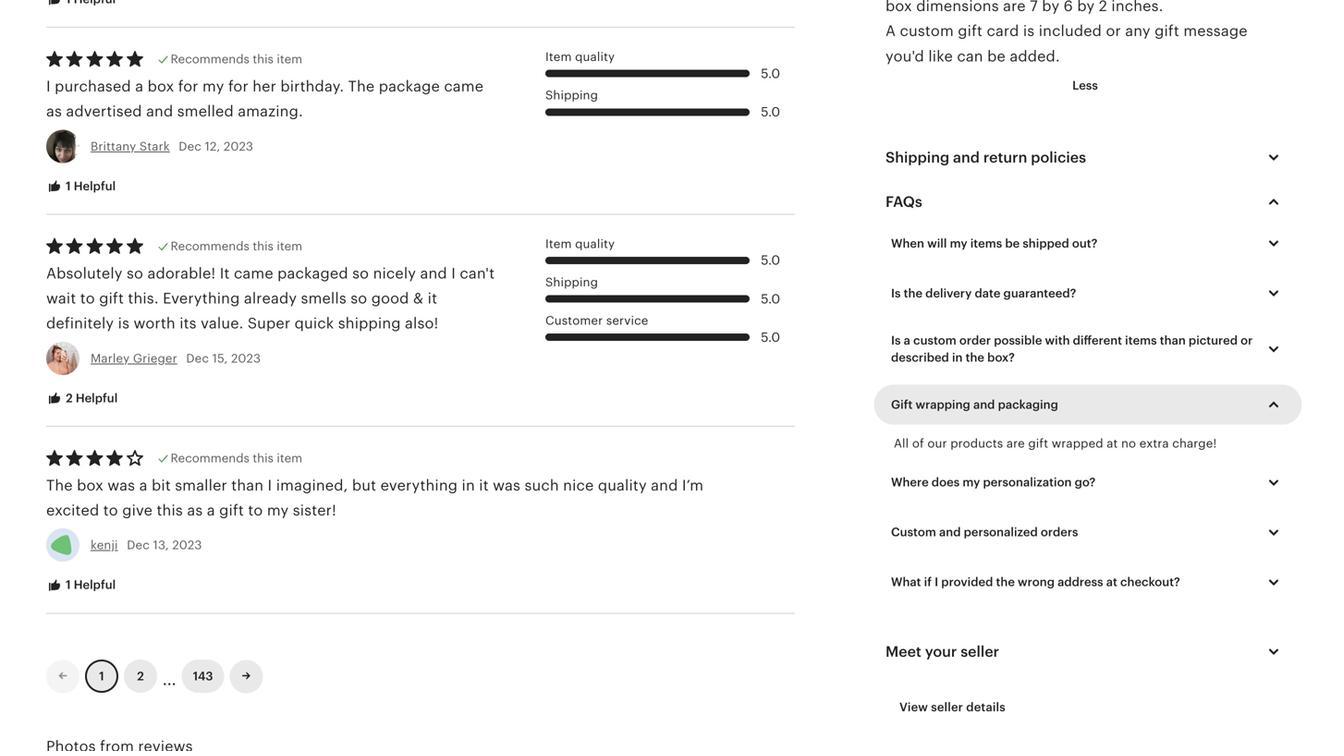Task type: locate. For each thing, give the bounding box(es) containing it.
3 item from the top
[[277, 452, 303, 466]]

item quality for i purchased a box for my for her birthday. the package came as advertised and smelled amazing.
[[546, 50, 615, 64]]

possible
[[994, 334, 1043, 348]]

a down smaller
[[207, 503, 215, 519]]

and left return
[[954, 150, 980, 166]]

1 vertical spatial box
[[77, 477, 103, 494]]

0 vertical spatial item quality
[[546, 50, 615, 64]]

i left purchased
[[46, 78, 51, 95]]

recommends for came
[[171, 239, 250, 253]]

item for than
[[277, 452, 303, 466]]

1 vertical spatial item quality
[[546, 237, 615, 251]]

the up excited
[[46, 477, 73, 494]]

2 1 helpful from the top
[[63, 579, 116, 593]]

item
[[277, 52, 303, 66], [277, 239, 303, 253], [277, 452, 303, 466]]

1 item from the top
[[277, 52, 303, 66]]

13,
[[153, 539, 169, 553]]

1 vertical spatial item
[[546, 237, 572, 251]]

quick
[[295, 316, 334, 332]]

our
[[928, 437, 948, 451]]

or
[[1107, 23, 1122, 39], [1241, 334, 1253, 348]]

0 vertical spatial than
[[1160, 334, 1186, 348]]

it left 'such'
[[479, 477, 489, 494]]

box up excited
[[77, 477, 103, 494]]

0 vertical spatial custom
[[900, 23, 954, 39]]

1 helpful down kenji in the left bottom of the page
[[63, 579, 116, 593]]

0 vertical spatial the
[[348, 78, 375, 95]]

absolutely
[[46, 265, 123, 282]]

0 horizontal spatial was
[[108, 477, 135, 494]]

so up this. at the left top of the page
[[127, 265, 143, 282]]

and inside 'the box was a bit smaller than i imagined, but everything in it was such nice quality and i'm excited to give this as a gift to my sister!'
[[651, 477, 678, 494]]

1 vertical spatial dec
[[186, 352, 209, 366]]

this
[[253, 52, 274, 66], [253, 239, 274, 253], [253, 452, 274, 466], [157, 503, 183, 519]]

2 down definitely
[[66, 392, 73, 405]]

be left shipped
[[1006, 237, 1020, 251]]

2 vertical spatial helpful
[[74, 579, 116, 593]]

with
[[1046, 334, 1071, 348]]

0 vertical spatial item
[[277, 52, 303, 66]]

2 horizontal spatial to
[[248, 503, 263, 519]]

as
[[46, 103, 62, 120], [187, 503, 203, 519]]

0 vertical spatial shipping
[[546, 89, 598, 102]]

1 helpful for the box was a bit smaller than i imagined, but everything in it was such nice quality and i'm excited to give this as a gift to my sister!
[[63, 579, 116, 593]]

at left no
[[1107, 437, 1119, 451]]

where
[[892, 476, 929, 490]]

its
[[180, 316, 197, 332]]

for up smelled
[[178, 78, 199, 95]]

recommends this item for my
[[171, 52, 303, 66]]

like
[[929, 48, 953, 65]]

0 vertical spatial helpful
[[74, 179, 116, 193]]

1 vertical spatial recommends this item
[[171, 239, 303, 253]]

my left sister!
[[267, 503, 289, 519]]

1 horizontal spatial came
[[444, 78, 484, 95]]

1 vertical spatial came
[[234, 265, 274, 282]]

custom inside a custom gift card is included or any gift message you'd like can be added.
[[900, 23, 954, 39]]

1 vertical spatial it
[[479, 477, 489, 494]]

1
[[66, 179, 71, 193], [66, 579, 71, 593], [99, 670, 104, 684]]

seller right view
[[932, 701, 964, 715]]

1 vertical spatial the
[[966, 351, 985, 365]]

2 vertical spatial recommends
[[171, 452, 250, 466]]

to
[[80, 290, 95, 307], [103, 503, 118, 519], [248, 503, 263, 519]]

a left bit
[[139, 477, 148, 494]]

provided
[[942, 576, 994, 590]]

0 vertical spatial 1
[[66, 179, 71, 193]]

i inside i purchased a box for my for her birthday. the package came as advertised and smelled amazing.
[[46, 78, 51, 95]]

what if i provided the wrong address at checkout? button
[[878, 563, 1299, 602]]

helpful down kenji in the left bottom of the page
[[74, 579, 116, 593]]

seller right your
[[961, 644, 1000, 661]]

2 vertical spatial recommends this item
[[171, 452, 303, 466]]

my inside dropdown button
[[963, 476, 981, 490]]

1 vertical spatial 2023
[[231, 352, 261, 366]]

1 helpful button
[[32, 170, 130, 204], [32, 569, 130, 603]]

0 vertical spatial recommends this item
[[171, 52, 303, 66]]

1 vertical spatial in
[[462, 477, 475, 494]]

is the delivery date guaranteed? button
[[878, 274, 1299, 313]]

quality
[[575, 50, 615, 64], [575, 237, 615, 251], [598, 477, 647, 494]]

2 is from the top
[[892, 334, 901, 348]]

or right pictured
[[1241, 334, 1253, 348]]

2023 right 12,
[[224, 139, 253, 153]]

0 vertical spatial recommends
[[171, 52, 250, 66]]

1 recommends this item from the top
[[171, 52, 303, 66]]

0 vertical spatial item
[[546, 50, 572, 64]]

0 horizontal spatial box
[[77, 477, 103, 494]]

the down the order
[[966, 351, 985, 365]]

at right address on the right bottom of the page
[[1107, 576, 1118, 590]]

shipping for i purchased a box for my for her birthday. the package came as advertised and smelled amazing.
[[546, 89, 598, 102]]

1 is from the top
[[892, 287, 901, 301]]

i right the if
[[935, 576, 939, 590]]

items right will
[[971, 237, 1003, 251]]

2 1 helpful button from the top
[[32, 569, 130, 603]]

grieger
[[133, 352, 177, 366]]

15,
[[212, 352, 228, 366]]

stark
[[140, 139, 170, 153]]

1 vertical spatial be
[[1006, 237, 1020, 251]]

and up &
[[420, 265, 447, 282]]

dec left 12,
[[179, 139, 202, 153]]

a inside is a custom order possible with different items than pictured or described in the box?
[[904, 334, 911, 348]]

the left wrong
[[997, 576, 1015, 590]]

1 horizontal spatial items
[[1126, 334, 1158, 348]]

0 vertical spatial 1 helpful button
[[32, 170, 130, 204]]

and up the stark
[[146, 103, 173, 120]]

2 inside button
[[66, 392, 73, 405]]

was left 'such'
[[493, 477, 521, 494]]

gift wrapping and packaging
[[892, 398, 1059, 412]]

i
[[46, 78, 51, 95], [452, 265, 456, 282], [268, 477, 272, 494], [935, 576, 939, 590]]

policies
[[1031, 150, 1087, 166]]

i left "can't"
[[452, 265, 456, 282]]

box up the stark
[[148, 78, 174, 95]]

dec left 15,
[[186, 352, 209, 366]]

recommends up the it
[[171, 239, 250, 253]]

1 vertical spatial is
[[892, 334, 901, 348]]

gift right are
[[1029, 437, 1049, 451]]

seller inside dropdown button
[[961, 644, 1000, 661]]

a custom gift card is included or any gift message you'd like can be added.
[[886, 23, 1248, 65]]

recommends
[[171, 52, 250, 66], [171, 239, 250, 253], [171, 452, 250, 466]]

2 vertical spatial the
[[997, 576, 1015, 590]]

for
[[178, 78, 199, 95], [228, 78, 249, 95]]

gift left this. at the left top of the page
[[99, 290, 124, 307]]

1 item from the top
[[546, 50, 572, 64]]

less button
[[1059, 69, 1112, 102]]

2 vertical spatial 1
[[99, 670, 104, 684]]

1 vertical spatial quality
[[575, 237, 615, 251]]

all of our products are gift wrapped at no extra charge!
[[894, 437, 1217, 451]]

1 down advertised
[[66, 179, 71, 193]]

0 vertical spatial seller
[[961, 644, 1000, 661]]

0 horizontal spatial 2
[[66, 392, 73, 405]]

gift inside 'the box was a bit smaller than i imagined, but everything in it was such nice quality and i'm excited to give this as a gift to my sister!'
[[219, 503, 244, 519]]

0 horizontal spatial as
[[46, 103, 62, 120]]

0 vertical spatial dec
[[179, 139, 202, 153]]

1 vertical spatial custom
[[914, 334, 957, 348]]

my right the does
[[963, 476, 981, 490]]

my up smelled
[[203, 78, 224, 95]]

0 vertical spatial it
[[428, 290, 438, 307]]

2 item from the top
[[546, 237, 572, 251]]

the left package
[[348, 78, 375, 95]]

can't
[[460, 265, 495, 282]]

0 vertical spatial is
[[892, 287, 901, 301]]

will
[[928, 237, 947, 251]]

kenji
[[91, 539, 118, 553]]

0 vertical spatial came
[[444, 78, 484, 95]]

a up advertised
[[135, 78, 144, 95]]

i left imagined,
[[268, 477, 272, 494]]

a up the described
[[904, 334, 911, 348]]

was
[[108, 477, 135, 494], [493, 477, 521, 494]]

and up the 'products'
[[974, 398, 996, 412]]

customer service
[[546, 314, 649, 328]]

helpful down brittany on the top
[[74, 179, 116, 193]]

than left pictured
[[1160, 334, 1186, 348]]

1 helpful down brittany on the top
[[63, 179, 116, 193]]

0 horizontal spatial is
[[118, 316, 130, 332]]

to left give
[[103, 503, 118, 519]]

1 horizontal spatial for
[[228, 78, 249, 95]]

1 horizontal spatial the
[[348, 78, 375, 95]]

imagined,
[[276, 477, 348, 494]]

2 for 2 helpful
[[66, 392, 73, 405]]

3 recommends this item from the top
[[171, 452, 303, 466]]

where does my personalization go? button
[[878, 464, 1299, 502]]

wait
[[46, 290, 76, 307]]

meet
[[886, 644, 922, 661]]

2 item from the top
[[277, 239, 303, 253]]

in inside 'the box was a bit smaller than i imagined, but everything in it was such nice quality and i'm excited to give this as a gift to my sister!'
[[462, 477, 475, 494]]

i'm
[[682, 477, 704, 494]]

item up imagined,
[[277, 452, 303, 466]]

is for is a custom order possible with different items than pictured or described in the box?
[[892, 334, 901, 348]]

0 horizontal spatial items
[[971, 237, 1003, 251]]

helpful down marley
[[76, 392, 118, 405]]

item for i purchased a box for my for her birthday. the package came as advertised and smelled amazing.
[[546, 50, 572, 64]]

where does my personalization go?
[[892, 476, 1096, 490]]

recommends for bit
[[171, 452, 250, 466]]

the left delivery
[[904, 287, 923, 301]]

my right will
[[950, 237, 968, 251]]

recommends this item up her
[[171, 52, 303, 66]]

2 vertical spatial item
[[277, 452, 303, 466]]

is
[[892, 287, 901, 301], [892, 334, 901, 348]]

2 vertical spatial shipping
[[546, 276, 598, 289]]

2 item quality from the top
[[546, 237, 615, 251]]

2 recommends from the top
[[171, 239, 250, 253]]

item up birthday.
[[277, 52, 303, 66]]

2 vertical spatial quality
[[598, 477, 647, 494]]

is for is the delivery date guaranteed?
[[892, 287, 901, 301]]

added.
[[1010, 48, 1061, 65]]

i inside dropdown button
[[935, 576, 939, 590]]

came right package
[[444, 78, 484, 95]]

custom up like at the right top
[[900, 23, 954, 39]]

is inside is a custom order possible with different items than pictured or described in the box?
[[892, 334, 901, 348]]

for left her
[[228, 78, 249, 95]]

quality for i purchased a box for my for her birthday. the package came as advertised and smelled amazing.
[[575, 50, 615, 64]]

1 horizontal spatial it
[[479, 477, 489, 494]]

recommends this item
[[171, 52, 303, 66], [171, 239, 303, 253], [171, 452, 303, 466]]

at for no
[[1107, 437, 1119, 451]]

…
[[163, 663, 176, 691]]

in
[[953, 351, 963, 365], [462, 477, 475, 494]]

smaller
[[175, 477, 227, 494]]

1 vertical spatial 1 helpful button
[[32, 569, 130, 603]]

2023 for already
[[231, 352, 261, 366]]

items right different
[[1126, 334, 1158, 348]]

gift down smaller
[[219, 503, 244, 519]]

0 horizontal spatial to
[[80, 290, 95, 307]]

recommends up smaller
[[171, 452, 250, 466]]

2 link
[[124, 661, 157, 694]]

recommends this item up the it
[[171, 239, 303, 253]]

3 recommends from the top
[[171, 452, 250, 466]]

1 vertical spatial than
[[231, 477, 264, 494]]

came right the it
[[234, 265, 274, 282]]

custom up the described
[[914, 334, 957, 348]]

0 vertical spatial is
[[1024, 23, 1035, 39]]

1 helpful button down kenji in the left bottom of the page
[[32, 569, 130, 603]]

at inside dropdown button
[[1107, 576, 1118, 590]]

marley
[[91, 352, 130, 366]]

143
[[193, 670, 213, 684]]

as inside 'the box was a bit smaller than i imagined, but everything in it was such nice quality and i'm excited to give this as a gift to my sister!'
[[187, 503, 203, 519]]

the inside 'the box was a bit smaller than i imagined, but everything in it was such nice quality and i'm excited to give this as a gift to my sister!'
[[46, 477, 73, 494]]

quality for absolutely so adorable! it came packaged so nicely and i can't wait to gift this. everything already smells so good & it definitely is worth its value. super quick shipping also!
[[575, 237, 615, 251]]

than right smaller
[[231, 477, 264, 494]]

smells
[[301, 290, 347, 307]]

1 helpful button down brittany on the top
[[32, 170, 130, 204]]

in right everything
[[462, 477, 475, 494]]

to left sister!
[[248, 503, 263, 519]]

0 horizontal spatial for
[[178, 78, 199, 95]]

nicely
[[373, 265, 416, 282]]

1 vertical spatial 1 helpful
[[63, 579, 116, 593]]

2 for from the left
[[228, 78, 249, 95]]

it right &
[[428, 290, 438, 307]]

included
[[1039, 23, 1102, 39]]

1 vertical spatial as
[[187, 503, 203, 519]]

item quality for absolutely so adorable! it came packaged so nicely and i can't wait to gift this. everything already smells so good & it definitely is worth its value. super quick shipping also!
[[546, 237, 615, 251]]

recommends for for
[[171, 52, 250, 66]]

smelled
[[177, 103, 234, 120]]

absolutely so adorable! it came packaged so nicely and i can't wait to gift this. everything already smells so good & it definitely is worth its value. super quick shipping also!
[[46, 265, 495, 332]]

helpful for absolutely so adorable! it came packaged so nicely and i can't wait to gift this. everything already smells so good & it definitely is worth its value. super quick shipping also!
[[76, 392, 118, 405]]

wrapping
[[916, 398, 971, 412]]

1 vertical spatial the
[[46, 477, 73, 494]]

0 vertical spatial items
[[971, 237, 1003, 251]]

0 horizontal spatial it
[[428, 290, 438, 307]]

1 vertical spatial recommends
[[171, 239, 250, 253]]

shipping inside "shipping and return policies" "dropdown button"
[[886, 150, 950, 166]]

is inside a custom gift card is included or any gift message you'd like can be added.
[[1024, 23, 1035, 39]]

recommends this item up smaller
[[171, 452, 303, 466]]

1 horizontal spatial box
[[148, 78, 174, 95]]

and left i'm
[[651, 477, 678, 494]]

1 was from the left
[[108, 477, 135, 494]]

was up give
[[108, 477, 135, 494]]

1 horizontal spatial was
[[493, 477, 521, 494]]

1 down excited
[[66, 579, 71, 593]]

1 vertical spatial or
[[1241, 334, 1253, 348]]

the
[[348, 78, 375, 95], [46, 477, 73, 494]]

be down the card
[[988, 48, 1006, 65]]

is down when
[[892, 287, 901, 301]]

helpful inside '2 helpful' button
[[76, 392, 118, 405]]

1 vertical spatial at
[[1107, 576, 1118, 590]]

1 item quality from the top
[[546, 50, 615, 64]]

1 horizontal spatial in
[[953, 351, 963, 365]]

as down smaller
[[187, 503, 203, 519]]

customer
[[546, 314, 603, 328]]

message
[[1184, 23, 1248, 39]]

1 vertical spatial item
[[277, 239, 303, 253]]

1 vertical spatial helpful
[[76, 392, 118, 405]]

is up added.
[[1024, 23, 1035, 39]]

2 left …
[[137, 670, 144, 684]]

quality inside 'the box was a bit smaller than i imagined, but everything in it was such nice quality and i'm excited to give this as a gift to my sister!'
[[598, 477, 647, 494]]

2023 right 13,
[[172, 539, 202, 553]]

1 horizontal spatial is
[[1024, 23, 1035, 39]]

and
[[146, 103, 173, 120], [954, 150, 980, 166], [420, 265, 447, 282], [974, 398, 996, 412], [651, 477, 678, 494], [940, 526, 961, 540]]

checkout?
[[1121, 576, 1181, 590]]

view seller details link
[[886, 691, 1020, 725]]

my inside dropdown button
[[950, 237, 968, 251]]

in inside is a custom order possible with different items than pictured or described in the box?
[[953, 351, 963, 365]]

also!
[[405, 316, 439, 332]]

recommends this item for smaller
[[171, 452, 303, 466]]

as down purchased
[[46, 103, 62, 120]]

dec left 13,
[[127, 539, 150, 553]]

in down the order
[[953, 351, 963, 365]]

1 helpful
[[63, 179, 116, 193], [63, 579, 116, 593]]

item up packaged
[[277, 239, 303, 253]]

the
[[904, 287, 923, 301], [966, 351, 985, 365], [997, 576, 1015, 590]]

custom and personalized orders button
[[878, 514, 1299, 552]]

be inside a custom gift card is included or any gift message you'd like can be added.
[[988, 48, 1006, 65]]

my inside i purchased a box for my for her birthday. the package came as advertised and smelled amazing.
[[203, 78, 224, 95]]

0 vertical spatial 2
[[66, 392, 73, 405]]

1 horizontal spatial 2
[[137, 670, 144, 684]]

0 horizontal spatial in
[[462, 477, 475, 494]]

1 recommends from the top
[[171, 52, 250, 66]]

and right custom
[[940, 526, 961, 540]]

0 vertical spatial at
[[1107, 437, 1119, 451]]

0 horizontal spatial the
[[904, 287, 923, 301]]

the box was a bit smaller than i imagined, but everything in it was such nice quality and i'm excited to give this as a gift to my sister!
[[46, 477, 704, 519]]

5 5.0 from the top
[[761, 330, 781, 345]]

0 vertical spatial as
[[46, 103, 62, 120]]

1 vertical spatial items
[[1126, 334, 1158, 348]]

all
[[894, 437, 909, 451]]

1 1 helpful from the top
[[63, 179, 116, 193]]

you'd
[[886, 48, 925, 65]]

good
[[372, 290, 409, 307]]

0 vertical spatial 2023
[[224, 139, 253, 153]]

does
[[932, 476, 960, 490]]

or left any in the right of the page
[[1107, 23, 1122, 39]]

1 helpful button for the box was a bit smaller than i imagined, but everything in it was such nice quality and i'm excited to give this as a gift to my sister!
[[32, 569, 130, 603]]

0 vertical spatial or
[[1107, 23, 1122, 39]]

dec
[[179, 139, 202, 153], [186, 352, 209, 366], [127, 539, 150, 553]]

faqs button
[[869, 180, 1302, 224]]

1 1 helpful button from the top
[[32, 170, 130, 204]]

kenji link
[[91, 539, 118, 553]]

2 recommends this item from the top
[[171, 239, 303, 253]]

is left 'worth'
[[118, 316, 130, 332]]

1 vertical spatial shipping
[[886, 150, 950, 166]]

2023 right 15,
[[231, 352, 261, 366]]

this.
[[128, 290, 159, 307]]

dec for everything
[[186, 352, 209, 366]]

to down absolutely
[[80, 290, 95, 307]]

0 vertical spatial be
[[988, 48, 1006, 65]]

0 horizontal spatial came
[[234, 265, 274, 282]]

1 vertical spatial is
[[118, 316, 130, 332]]

0 vertical spatial quality
[[575, 50, 615, 64]]

0 vertical spatial in
[[953, 351, 963, 365]]

1 horizontal spatial than
[[1160, 334, 1186, 348]]

it
[[220, 265, 230, 282]]

0 horizontal spatial the
[[46, 477, 73, 494]]

is up the described
[[892, 334, 901, 348]]

1 left 2 link
[[99, 670, 104, 684]]

0 horizontal spatial than
[[231, 477, 264, 494]]

0 horizontal spatial or
[[1107, 23, 1122, 39]]

1 vertical spatial 1
[[66, 579, 71, 593]]

when will my items be shipped out? button
[[878, 224, 1299, 263]]

recommends up smelled
[[171, 52, 250, 66]]

go?
[[1075, 476, 1096, 490]]

delivery
[[926, 287, 972, 301]]

1 horizontal spatial as
[[187, 503, 203, 519]]

1 vertical spatial 2
[[137, 670, 144, 684]]

1 horizontal spatial the
[[966, 351, 985, 365]]

0 vertical spatial 1 helpful
[[63, 179, 116, 193]]



Task type: vqa. For each thing, say whether or not it's contained in the screenshot.
came to the left
yes



Task type: describe. For each thing, give the bounding box(es) containing it.
item for absolutely so adorable! it came packaged so nicely and i can't wait to gift this. everything already smells so good & it definitely is worth its value. super quick shipping also!
[[546, 237, 572, 251]]

her
[[253, 78, 276, 95]]

a
[[886, 23, 896, 39]]

what if i provided the wrong address at checkout?
[[892, 576, 1181, 590]]

2 vertical spatial 2023
[[172, 539, 202, 553]]

guaranteed?
[[1004, 287, 1077, 301]]

1 helpful button for i purchased a box for my for her birthday. the package came as advertised and smelled amazing.
[[32, 170, 130, 204]]

definitely
[[46, 316, 114, 332]]

box?
[[988, 351, 1015, 365]]

1 helpful for i purchased a box for my for her birthday. the package came as advertised and smelled amazing.
[[63, 179, 116, 193]]

nice
[[563, 477, 594, 494]]

the inside is a custom order possible with different items than pictured or described in the box?
[[966, 351, 985, 365]]

faqs
[[886, 194, 923, 211]]

super
[[248, 316, 291, 332]]

marley grieger dec 15, 2023
[[91, 352, 261, 366]]

items inside is a custom order possible with different items than pictured or described in the box?
[[1126, 334, 1158, 348]]

address
[[1058, 576, 1104, 590]]

gift inside absolutely so adorable! it came packaged so nicely and i can't wait to gift this. everything already smells so good & it definitely is worth its value. super quick shipping also!
[[99, 290, 124, 307]]

1 link
[[85, 661, 118, 694]]

it inside absolutely so adorable! it came packaged so nicely and i can't wait to gift this. everything already smells so good & it definitely is worth its value. super quick shipping also!
[[428, 290, 438, 307]]

your
[[926, 644, 958, 661]]

or inside a custom gift card is included or any gift message you'd like can be added.
[[1107, 23, 1122, 39]]

came inside i purchased a box for my for her birthday. the package came as advertised and smelled amazing.
[[444, 78, 484, 95]]

so up shipping
[[351, 290, 367, 307]]

personalized
[[964, 526, 1038, 540]]

and inside gift wrapping and packaging dropdown button
[[974, 398, 996, 412]]

meet your seller
[[886, 644, 1000, 661]]

brittany
[[91, 139, 136, 153]]

custom
[[892, 526, 937, 540]]

described
[[892, 351, 950, 365]]

shipping for absolutely so adorable! it came packaged so nicely and i can't wait to gift this. everything already smells so good & it definitely is worth its value. super quick shipping also!
[[546, 276, 598, 289]]

personalization
[[984, 476, 1072, 490]]

came inside absolutely so adorable! it came packaged so nicely and i can't wait to gift this. everything already smells so good & it definitely is worth its value. super quick shipping also!
[[234, 265, 274, 282]]

birthday.
[[281, 78, 344, 95]]

date
[[975, 287, 1001, 301]]

details
[[967, 701, 1006, 715]]

meet your seller button
[[869, 630, 1302, 674]]

1 for the box was a bit smaller than i imagined, but everything in it was such nice quality and i'm excited to give this as a gift to my sister!
[[66, 579, 71, 593]]

i inside absolutely so adorable! it came packaged so nicely and i can't wait to gift this. everything already smells so good & it definitely is worth its value. super quick shipping also!
[[452, 265, 456, 282]]

brittany stark dec 12, 2023
[[91, 139, 253, 153]]

2 helpful
[[63, 392, 118, 405]]

bit
[[152, 477, 171, 494]]

return
[[984, 150, 1028, 166]]

adorable!
[[147, 265, 216, 282]]

helpful for i purchased a box for my for her birthday. the package came as advertised and smelled amazing.
[[74, 179, 116, 193]]

and inside "shipping and return policies" "dropdown button"
[[954, 150, 980, 166]]

packaged
[[278, 265, 348, 282]]

gift up can
[[958, 23, 983, 39]]

helpful for the box was a bit smaller than i imagined, but everything in it was such nice quality and i'm excited to give this as a gift to my sister!
[[74, 579, 116, 593]]

be inside dropdown button
[[1006, 237, 1020, 251]]

order
[[960, 334, 991, 348]]

as inside i purchased a box for my for her birthday. the package came as advertised and smelled amazing.
[[46, 103, 62, 120]]

is inside absolutely so adorable! it came packaged so nicely and i can't wait to gift this. everything already smells so good & it definitely is worth its value. super quick shipping also!
[[118, 316, 130, 332]]

&
[[413, 290, 424, 307]]

this inside 'the box was a bit smaller than i imagined, but everything in it was such nice quality and i'm excited to give this as a gift to my sister!'
[[157, 503, 183, 519]]

what
[[892, 576, 922, 590]]

when will my items be shipped out?
[[892, 237, 1098, 251]]

than inside 'the box was a bit smaller than i imagined, but everything in it was such nice quality and i'm excited to give this as a gift to my sister!'
[[231, 477, 264, 494]]

2 was from the left
[[493, 477, 521, 494]]

143 link
[[182, 661, 224, 694]]

1 vertical spatial seller
[[932, 701, 964, 715]]

less
[[1073, 79, 1099, 92]]

2 for 2
[[137, 670, 144, 684]]

2 5.0 from the top
[[761, 104, 781, 119]]

2023 for amazing.
[[224, 139, 253, 153]]

if
[[925, 576, 932, 590]]

it inside 'the box was a bit smaller than i imagined, but everything in it was such nice quality and i'm excited to give this as a gift to my sister!'
[[479, 477, 489, 494]]

but
[[352, 477, 377, 494]]

and inside i purchased a box for my for her birthday. the package came as advertised and smelled amazing.
[[146, 103, 173, 120]]

3 5.0 from the top
[[761, 253, 781, 268]]

service
[[607, 314, 649, 328]]

item for for
[[277, 52, 303, 66]]

2 helpful button
[[32, 382, 132, 416]]

shipping and return policies button
[[869, 136, 1302, 180]]

is a custom order possible with different items than pictured or described in the box? button
[[878, 324, 1299, 375]]

my inside 'the box was a bit smaller than i imagined, but everything in it was such nice quality and i'm excited to give this as a gift to my sister!'
[[267, 503, 289, 519]]

shipped
[[1023, 237, 1070, 251]]

i inside 'the box was a bit smaller than i imagined, but everything in it was such nice quality and i'm excited to give this as a gift to my sister!'
[[268, 477, 272, 494]]

0 vertical spatial the
[[904, 287, 923, 301]]

when
[[892, 237, 925, 251]]

recommends this item for packaged
[[171, 239, 303, 253]]

is a custom order possible with different items than pictured or described in the box?
[[892, 334, 1253, 365]]

2 horizontal spatial the
[[997, 576, 1015, 590]]

shipping
[[338, 316, 401, 332]]

already
[[244, 290, 297, 307]]

to inside absolutely so adorable! it came packaged so nicely and i can't wait to gift this. everything already smells so good & it definitely is worth its value. super quick shipping also!
[[80, 290, 95, 307]]

gift wrapping and packaging button
[[878, 386, 1299, 425]]

so left nicely
[[352, 265, 369, 282]]

view seller details
[[900, 701, 1006, 715]]

amazing.
[[238, 103, 303, 120]]

1 for i purchased a box for my for her birthday. the package came as advertised and smelled amazing.
[[66, 179, 71, 193]]

no
[[1122, 437, 1137, 451]]

item for so
[[277, 239, 303, 253]]

12,
[[205, 139, 220, 153]]

are
[[1007, 437, 1025, 451]]

everything
[[381, 477, 458, 494]]

purchased
[[55, 78, 131, 95]]

products
[[951, 437, 1004, 451]]

4 5.0 from the top
[[761, 292, 781, 306]]

this for packaged
[[253, 239, 274, 253]]

1 horizontal spatial to
[[103, 503, 118, 519]]

or inside is a custom order possible with different items than pictured or described in the box?
[[1241, 334, 1253, 348]]

i purchased a box for my for her birthday. the package came as advertised and smelled amazing.
[[46, 78, 484, 120]]

box inside 'the box was a bit smaller than i imagined, but everything in it was such nice quality and i'm excited to give this as a gift to my sister!'
[[77, 477, 103, 494]]

a inside i purchased a box for my for her birthday. the package came as advertised and smelled amazing.
[[135, 78, 144, 95]]

out?
[[1073, 237, 1098, 251]]

gift right any in the right of the page
[[1155, 23, 1180, 39]]

1 5.0 from the top
[[761, 66, 781, 81]]

package
[[379, 78, 440, 95]]

any
[[1126, 23, 1151, 39]]

at for checkout?
[[1107, 576, 1118, 590]]

dec for smelled
[[179, 139, 202, 153]]

the inside i purchased a box for my for her birthday. the package came as advertised and smelled amazing.
[[348, 78, 375, 95]]

brittany stark link
[[91, 139, 170, 153]]

custom inside is a custom order possible with different items than pictured or described in the box?
[[914, 334, 957, 348]]

wrong
[[1018, 576, 1055, 590]]

kenji dec 13, 2023
[[91, 539, 202, 553]]

pictured
[[1189, 334, 1238, 348]]

can
[[958, 48, 984, 65]]

and inside custom and personalized orders dropdown button
[[940, 526, 961, 540]]

box inside i purchased a box for my for her birthday. the package came as advertised and smelled amazing.
[[148, 78, 174, 95]]

and inside absolutely so adorable! it came packaged so nicely and i can't wait to gift this. everything already smells so good & it definitely is worth its value. super quick shipping also!
[[420, 265, 447, 282]]

different
[[1073, 334, 1123, 348]]

2 vertical spatial dec
[[127, 539, 150, 553]]

this for my
[[253, 52, 274, 66]]

packaging
[[998, 398, 1059, 412]]

this for smaller
[[253, 452, 274, 466]]

than inside is a custom order possible with different items than pictured or described in the box?
[[1160, 334, 1186, 348]]

value.
[[201, 316, 244, 332]]

wrapped
[[1052, 437, 1104, 451]]

1 for from the left
[[178, 78, 199, 95]]



